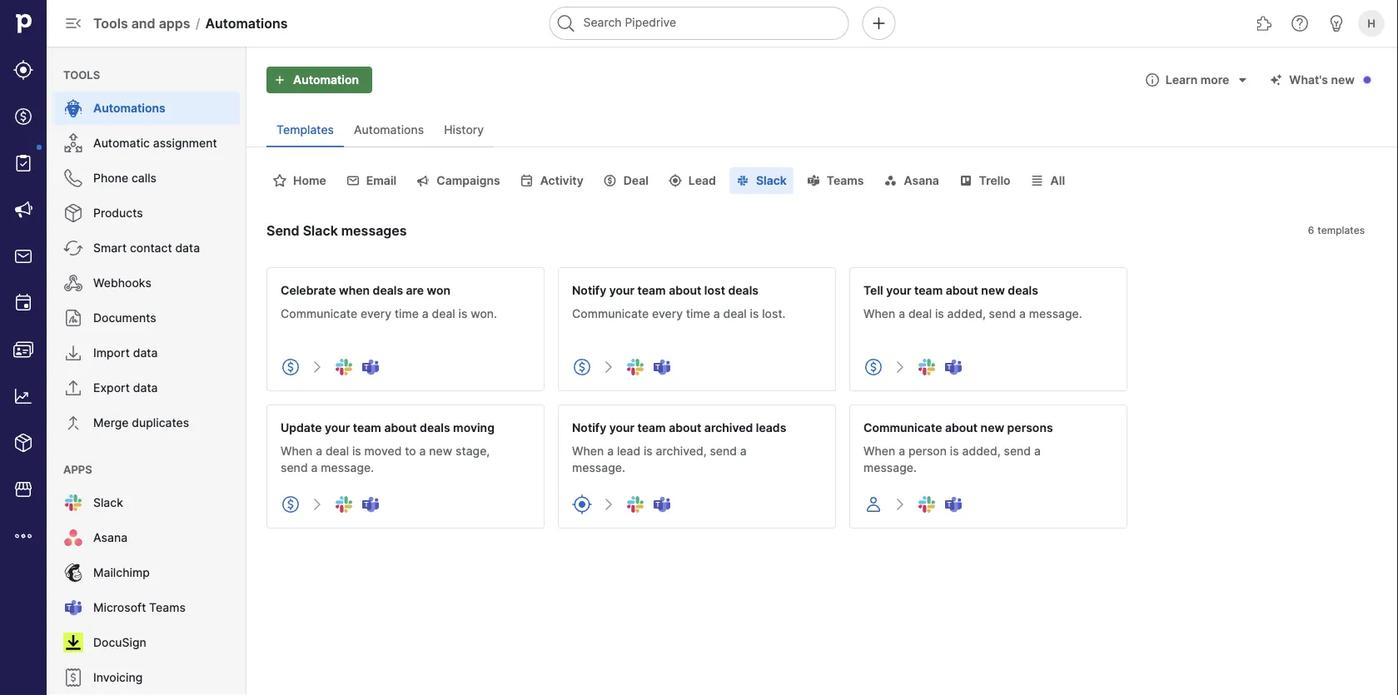 Task type: vqa. For each thing, say whether or not it's contained in the screenshot.
phone calls
yes



Task type: locate. For each thing, give the bounding box(es) containing it.
communicate
[[281, 307, 357, 321], [572, 307, 649, 321], [864, 421, 942, 435]]

color secondary rgba image inside slack button
[[733, 174, 753, 187]]

0 vertical spatial automations
[[205, 15, 288, 31]]

3 color undefined image from the top
[[63, 203, 83, 223]]

duplicates
[[132, 416, 189, 430]]

1 vertical spatial data
[[133, 346, 158, 360]]

send down the archived
[[710, 444, 737, 458]]

color secondary rgba image inside 'trello' button
[[956, 174, 976, 187]]

time for are
[[395, 307, 419, 321]]

when
[[339, 283, 370, 297]]

color undefined image inside automations link
[[63, 98, 83, 118]]

sales inbox image
[[13, 247, 33, 266]]

phone calls
[[93, 171, 157, 185]]

message. for when a deal is added, send a message.
[[1029, 307, 1082, 321]]

about up 'communicate every time a deal is lost.'
[[669, 283, 702, 297]]

color undefined image for smart contact data
[[63, 238, 83, 258]]

every down notify your team about lost deals
[[652, 307, 683, 321]]

is inside the 'when a lead is archived, send a message.'
[[644, 444, 653, 458]]

1 horizontal spatial slack
[[303, 222, 338, 239]]

asana left 'trello' button
[[904, 174, 939, 188]]

lead
[[617, 444, 641, 458]]

import data link
[[53, 336, 240, 370]]

new inside button
[[1331, 73, 1355, 87]]

email
[[366, 174, 397, 188]]

color secondary rgba image
[[270, 174, 290, 187], [343, 174, 363, 187], [881, 174, 901, 187], [956, 174, 976, 187], [1027, 174, 1047, 187]]

insights image
[[13, 386, 33, 406]]

team up moved at bottom
[[353, 421, 381, 435]]

send down update
[[281, 461, 308, 475]]

2 every from the left
[[652, 307, 683, 321]]

tools and apps / automations
[[93, 15, 288, 31]]

1 vertical spatial teams
[[149, 601, 186, 615]]

quick help image
[[1290, 13, 1310, 33]]

2 vertical spatial automations
[[354, 123, 424, 137]]

color secondary rgba image inside campaigns button
[[413, 174, 433, 187]]

teams inside 'button'
[[827, 174, 864, 188]]

color undefined image for import data
[[63, 343, 83, 363]]

color muted image
[[599, 357, 619, 377]]

1 vertical spatial notify
[[572, 421, 606, 435]]

data right export
[[133, 381, 158, 395]]

about for new
[[946, 283, 978, 297]]

color undefined image left merge
[[63, 413, 83, 433]]

color undefined image left smart
[[63, 238, 83, 258]]

color undefined image for docusign
[[63, 633, 83, 653]]

2 color undefined image from the top
[[63, 168, 83, 188]]

trello button
[[953, 167, 1017, 194]]

campaigns image
[[13, 200, 33, 220]]

automations menu item
[[47, 92, 247, 125]]

automations inside menu item
[[93, 101, 165, 115]]

color undefined image
[[63, 98, 83, 118], [63, 168, 83, 188], [63, 203, 83, 223], [63, 273, 83, 293], [63, 378, 83, 398], [63, 413, 83, 433], [63, 563, 83, 583], [63, 668, 83, 688]]

4 color secondary rgba image from the left
[[665, 174, 685, 187]]

new right to
[[429, 444, 452, 458]]

asana button
[[877, 167, 946, 194]]

home image
[[11, 11, 36, 36]]

1 notify from the top
[[572, 283, 606, 297]]

your
[[609, 283, 635, 297], [886, 283, 912, 297], [325, 421, 350, 435], [609, 421, 635, 435]]

0 vertical spatial slack
[[756, 174, 787, 188]]

color active image for communicate every time a deal is lost.
[[572, 357, 592, 377]]

color undefined image right "more" icon
[[63, 528, 83, 548]]

color primary image
[[1233, 73, 1253, 87]]

color undefined image inside the merge duplicates link
[[63, 413, 83, 433]]

deal
[[432, 307, 455, 321], [723, 307, 747, 321], [908, 307, 932, 321], [326, 444, 349, 458]]

teams up the docusign link at bottom
[[149, 601, 186, 615]]

slack up asana link on the bottom left of page
[[93, 496, 123, 510]]

menu
[[0, 0, 47, 695], [47, 47, 247, 695]]

0 horizontal spatial automations
[[93, 101, 165, 115]]

when a lead is archived, send a message.
[[572, 444, 747, 475]]

automations up automatic
[[93, 101, 165, 115]]

color undefined image inside asana link
[[63, 528, 83, 548]]

5 color secondary rgba image from the left
[[733, 174, 753, 187]]

team for deal
[[638, 283, 666, 297]]

color secondary rgba image left deal
[[600, 174, 620, 187]]

docusign
[[93, 636, 146, 650]]

team
[[638, 283, 666, 297], [914, 283, 943, 297], [353, 421, 381, 435], [638, 421, 666, 435]]

color secondary rgba image inside home button
[[270, 174, 290, 187]]

0 horizontal spatial color active image
[[281, 495, 301, 515]]

is right lead
[[644, 444, 653, 458]]

your right update
[[325, 421, 350, 435]]

1 horizontal spatial time
[[686, 307, 710, 321]]

color secondary rgba image right email
[[413, 174, 433, 187]]

data right the "import"
[[133, 346, 158, 360]]

notify up color muted image
[[572, 283, 606, 297]]

color undefined image for webhooks
[[63, 273, 83, 293]]

color undefined image inside mailchimp 'link'
[[63, 563, 83, 583]]

3 color secondary rgba image from the left
[[600, 174, 620, 187]]

when left lead
[[572, 444, 604, 458]]

6 color secondary rgba image from the left
[[803, 174, 823, 187]]

color undefined image inside phone calls link
[[63, 168, 83, 188]]

color secondary rgba image right 'lead'
[[733, 174, 753, 187]]

1 vertical spatial slack
[[303, 222, 338, 239]]

export data link
[[53, 371, 240, 405]]

8 color undefined image from the top
[[63, 668, 83, 688]]

1 vertical spatial tools
[[63, 68, 100, 81]]

when for when a person is added, send a message.
[[864, 444, 896, 458]]

1 vertical spatial automations
[[93, 101, 165, 115]]

documents
[[93, 311, 156, 325]]

color undefined image left automatic
[[63, 133, 83, 153]]

color undefined image inside 'documents' link
[[63, 308, 83, 328]]

2 horizontal spatial communicate
[[864, 421, 942, 435]]

phone calls link
[[53, 162, 240, 195]]

1 color secondary rgba image from the left
[[413, 174, 433, 187]]

4 color secondary rgba image from the left
[[956, 174, 976, 187]]

color undefined image for microsoft teams
[[63, 598, 83, 618]]

1 horizontal spatial communicate
[[572, 307, 649, 321]]

team up when a deal is added, send a message.
[[914, 283, 943, 297]]

0 horizontal spatial time
[[395, 307, 419, 321]]

color secondary rgba image for lead
[[665, 174, 685, 187]]

moved
[[364, 444, 402, 458]]

1 color undefined image from the top
[[63, 98, 83, 118]]

color secondary rgba image inside the deal 'button'
[[600, 174, 620, 187]]

7 color undefined image from the top
[[63, 563, 83, 583]]

automatic assignment
[[93, 136, 217, 150]]

1 horizontal spatial every
[[652, 307, 683, 321]]

color secondary rgba image
[[413, 174, 433, 187], [517, 174, 537, 187], [600, 174, 620, 187], [665, 174, 685, 187], [733, 174, 753, 187], [803, 174, 823, 187]]

color undefined image for merge duplicates
[[63, 413, 83, 433]]

contact
[[130, 241, 172, 255]]

0 vertical spatial asana
[[904, 174, 939, 188]]

communicate every time a deal is won.
[[281, 307, 497, 321]]

0 vertical spatial added,
[[947, 307, 986, 321]]

0 horizontal spatial slack
[[93, 496, 123, 510]]

color secondary rgba image left activity
[[517, 174, 537, 187]]

about up when a deal is added, send a message.
[[946, 283, 978, 297]]

when down update
[[281, 444, 313, 458]]

communicate up person
[[864, 421, 942, 435]]

1 horizontal spatial asana
[[904, 174, 939, 188]]

2 color primary image from the left
[[1266, 73, 1286, 87]]

2 horizontal spatial slack
[[756, 174, 787, 188]]

celebrate when deals are won
[[281, 283, 451, 297]]

color undefined image left 'docusign'
[[63, 633, 83, 653]]

added, down tell your team about new deals
[[947, 307, 986, 321]]

color secondary rgba image left home
[[270, 174, 290, 187]]

new
[[1331, 73, 1355, 87], [981, 283, 1005, 297], [981, 421, 1004, 435], [429, 444, 452, 458]]

color undefined image left mailchimp
[[63, 563, 83, 583]]

and
[[131, 15, 155, 31]]

communicate every time a deal is lost.
[[572, 307, 786, 321]]

is down tell your team about new deals
[[935, 307, 944, 321]]

your up 'communicate every time a deal is lost.'
[[609, 283, 635, 297]]

color secondary rgba image right slack button at the right of the page
[[803, 174, 823, 187]]

data
[[175, 241, 200, 255], [133, 346, 158, 360], [133, 381, 158, 395]]

color muted image for when a deal is moved to a new stage, send a message.
[[307, 495, 327, 515]]

color undefined image inside import data link
[[63, 343, 83, 363]]

is left moved at bottom
[[352, 444, 361, 458]]

color undefined image right deals "icon"
[[63, 98, 83, 118]]

communicate down celebrate
[[281, 307, 357, 321]]

color secondary rgba image left email
[[343, 174, 363, 187]]

5 color undefined image from the top
[[63, 378, 83, 398]]

about up the archived,
[[669, 421, 702, 435]]

color secondary rgba image for trello
[[956, 174, 976, 187]]

color primary inverted image
[[270, 73, 290, 87]]

asana
[[904, 174, 939, 188], [93, 531, 128, 545]]

added, for team
[[947, 307, 986, 321]]

color undefined image for automations
[[63, 98, 83, 118]]

team for added,
[[914, 283, 943, 297]]

color secondary rgba image inside email button
[[343, 174, 363, 187]]

color active image for when a person is added, send a message.
[[864, 495, 884, 515]]

color undefined image for asana
[[63, 528, 83, 548]]

added, for new
[[962, 444, 1001, 458]]

when inside the 'when a lead is archived, send a message.'
[[572, 444, 604, 458]]

deal inside 'when a deal is moved to a new stage, send a message.'
[[326, 444, 349, 458]]

color undefined image inside the slack link
[[63, 493, 83, 513]]

deal button
[[597, 167, 655, 194]]

activities image
[[13, 293, 33, 313]]

0 horizontal spatial asana
[[93, 531, 128, 545]]

is for communicate about new persons
[[950, 444, 959, 458]]

activity button
[[514, 167, 590, 194]]

message. inside when a person is added, send a message.
[[864, 461, 917, 475]]

when inside when a person is added, send a message.
[[864, 444, 896, 458]]

h
[[1368, 17, 1376, 30]]

teams button
[[800, 167, 871, 194]]

automations up email
[[354, 123, 424, 137]]

automations right /
[[205, 15, 288, 31]]

is inside 'when a deal is moved to a new stage, send a message.'
[[352, 444, 361, 458]]

notify for notify your team about archived leads
[[572, 421, 606, 435]]

sales assistant image
[[1327, 13, 1347, 33]]

about for lost
[[669, 283, 702, 297]]

time down are
[[395, 307, 419, 321]]

color primary image inside what's new button
[[1266, 73, 1286, 87]]

communicate about new persons
[[864, 421, 1053, 435]]

marketplace image
[[13, 480, 33, 500]]

2 horizontal spatial automations
[[354, 123, 424, 137]]

automation
[[293, 73, 359, 87]]

about
[[669, 283, 702, 297], [946, 283, 978, 297], [384, 421, 417, 435], [669, 421, 702, 435], [945, 421, 978, 435]]

1 color active image from the left
[[281, 495, 301, 515]]

1 horizontal spatial color primary image
[[1266, 73, 1286, 87]]

2 color active image from the left
[[572, 495, 592, 515]]

color undefined image inside export data link
[[63, 378, 83, 398]]

1 every from the left
[[361, 307, 392, 321]]

notify your team about lost deals
[[572, 283, 759, 297]]

automations link
[[53, 92, 240, 125]]

color primary image left learn
[[1142, 73, 1162, 87]]

1 horizontal spatial color active image
[[572, 495, 592, 515]]

color undefined image left documents
[[63, 308, 83, 328]]

1 horizontal spatial teams
[[827, 174, 864, 188]]

0 vertical spatial tools
[[93, 15, 128, 31]]

color primary image
[[1142, 73, 1162, 87], [1266, 73, 1286, 87]]

color muted image
[[307, 357, 327, 377], [890, 357, 910, 377], [307, 495, 327, 515], [599, 495, 619, 515], [890, 495, 910, 515]]

color undefined image inside microsoft teams link
[[63, 598, 83, 618]]

message. inside 'when a deal is moved to a new stage, send a message.'
[[321, 461, 374, 475]]

1 color secondary rgba image from the left
[[270, 174, 290, 187]]

6 color undefined image from the top
[[63, 413, 83, 433]]

notify your team about archived leads
[[572, 421, 786, 435]]

added, inside when a person is added, send a message.
[[962, 444, 1001, 458]]

automations
[[205, 15, 288, 31], [93, 101, 165, 115], [354, 123, 424, 137]]

0 horizontal spatial communicate
[[281, 307, 357, 321]]

6
[[1308, 224, 1314, 237]]

time
[[395, 307, 419, 321], [686, 307, 710, 321]]

color secondary rgba image left trello
[[956, 174, 976, 187]]

mailchimp link
[[53, 556, 240, 590]]

when for when a deal is moved to a new stage, send a message.
[[281, 444, 313, 458]]

about up to
[[384, 421, 417, 435]]

is left won.
[[459, 307, 468, 321]]

is inside when a person is added, send a message.
[[950, 444, 959, 458]]

message. inside the 'when a lead is archived, send a message.'
[[572, 461, 625, 475]]

won
[[427, 283, 451, 297]]

when inside 'when a deal is moved to a new stage, send a message.'
[[281, 444, 313, 458]]

color undefined image for phone calls
[[63, 168, 83, 188]]

color active image
[[281, 357, 301, 377], [572, 357, 592, 377], [864, 357, 884, 377], [864, 495, 884, 515]]

import data
[[93, 346, 158, 360]]

team up 'communicate every time a deal is lost.'
[[638, 283, 666, 297]]

docusign link
[[53, 626, 240, 660]]

2 color secondary rgba image from the left
[[517, 174, 537, 187]]

color undefined image left the "import"
[[63, 343, 83, 363]]

color undefined image left the webhooks
[[63, 273, 83, 293]]

smart contact data link
[[53, 232, 240, 265]]

0 horizontal spatial teams
[[149, 601, 186, 615]]

to
[[405, 444, 416, 458]]

when for when a lead is archived, send a message.
[[572, 444, 604, 458]]

color undefined image inside invoicing link
[[63, 668, 83, 688]]

new left "persons"
[[981, 421, 1004, 435]]

3 color secondary rgba image from the left
[[881, 174, 901, 187]]

team for moved
[[353, 421, 381, 435]]

when left person
[[864, 444, 896, 458]]

communicate up color muted image
[[572, 307, 649, 321]]

teams left asana button at the right top of page
[[827, 174, 864, 188]]

color undefined image inside webhooks link
[[63, 273, 83, 293]]

menu toggle image
[[63, 13, 83, 33]]

deal down won
[[432, 307, 455, 321]]

trello
[[979, 174, 1011, 188]]

when down tell
[[864, 307, 896, 321]]

is left the lost.
[[750, 307, 759, 321]]

tools down menu toggle icon
[[63, 68, 100, 81]]

team for archived,
[[638, 421, 666, 435]]

color secondary rgba image inside activity button
[[517, 174, 537, 187]]

0 vertical spatial teams
[[827, 174, 864, 188]]

send inside the 'when a lead is archived, send a message.'
[[710, 444, 737, 458]]

1 vertical spatial added,
[[962, 444, 1001, 458]]

color undefined image inside products link
[[63, 203, 83, 223]]

message.
[[1029, 307, 1082, 321], [321, 461, 374, 475], [572, 461, 625, 475], [864, 461, 917, 475]]

phone
[[93, 171, 128, 185]]

slack right send
[[303, 222, 338, 239]]

5 color secondary rgba image from the left
[[1027, 174, 1047, 187]]

about for archived
[[669, 421, 702, 435]]

menu containing automations
[[47, 47, 247, 695]]

message. for when a person is added, send a message.
[[864, 461, 917, 475]]

color undefined image
[[63, 133, 83, 153], [13, 153, 33, 173], [63, 238, 83, 258], [63, 308, 83, 328], [63, 343, 83, 363], [63, 493, 83, 513], [63, 528, 83, 548], [63, 598, 83, 618], [63, 633, 83, 653]]

color undefined image left microsoft
[[63, 598, 83, 618]]

apps
[[63, 463, 92, 476]]

deals up when a deal is added, send a message.
[[1008, 283, 1038, 297]]

1 time from the left
[[395, 307, 419, 321]]

new inside 'when a deal is moved to a new stage, send a message.'
[[429, 444, 452, 458]]

0 vertical spatial notify
[[572, 283, 606, 297]]

color undefined image left export
[[63, 378, 83, 398]]

color active image
[[281, 495, 301, 515], [572, 495, 592, 515]]

color primary image left the what's
[[1266, 73, 1286, 87]]

deal left moved at bottom
[[326, 444, 349, 458]]

persons
[[1007, 421, 1053, 435]]

2 time from the left
[[686, 307, 710, 321]]

is
[[459, 307, 468, 321], [750, 307, 759, 321], [935, 307, 944, 321], [352, 444, 361, 458], [644, 444, 653, 458], [950, 444, 959, 458]]

color secondary rgba image right the teams 'button'
[[881, 174, 901, 187]]

color secondary rgba image inside asana button
[[881, 174, 901, 187]]

color undefined image left products
[[63, 203, 83, 223]]

color secondary rgba image inside the all button
[[1027, 174, 1047, 187]]

1 color primary image from the left
[[1142, 73, 1162, 87]]

new right the what's
[[1331, 73, 1355, 87]]

slack left the teams 'button'
[[756, 174, 787, 188]]

send down "persons"
[[1004, 444, 1031, 458]]

color active image for when a deal is added, send a message.
[[864, 357, 884, 377]]

quick add image
[[869, 13, 889, 33]]

color undefined image left invoicing
[[63, 668, 83, 688]]

color secondary rgba image left 'lead'
[[665, 174, 685, 187]]

Search Pipedrive field
[[549, 7, 849, 40]]

microsoft
[[93, 601, 146, 615]]

2 vertical spatial data
[[133, 381, 158, 395]]

color secondary rgba image left all
[[1027, 174, 1047, 187]]

color undefined image inside the docusign link
[[63, 633, 83, 653]]

send inside 'when a deal is moved to a new stage, send a message.'
[[281, 461, 308, 475]]

2 notify from the top
[[572, 421, 606, 435]]

color secondary rgba image for asana
[[881, 174, 901, 187]]

0 horizontal spatial every
[[361, 307, 392, 321]]

color secondary rgba image for all
[[1027, 174, 1047, 187]]

send for notify your team about archived leads
[[710, 444, 737, 458]]

automatic
[[93, 136, 150, 150]]

is for update your team about deals moving
[[352, 444, 361, 458]]

when for when a deal is added, send a message.
[[864, 307, 896, 321]]

color undefined image left the phone at the left top
[[63, 168, 83, 188]]

asana up mailchimp
[[93, 531, 128, 545]]

0 horizontal spatial color primary image
[[1142, 73, 1162, 87]]

your right tell
[[886, 283, 912, 297]]

campaigns button
[[410, 167, 507, 194]]

deals image
[[13, 107, 33, 127]]

added, down communicate about new persons
[[962, 444, 1001, 458]]

time down "lost"
[[686, 307, 710, 321]]

color undefined image down apps
[[63, 493, 83, 513]]

merge duplicates link
[[53, 406, 240, 440]]

notify down color muted image
[[572, 421, 606, 435]]

color secondary rgba image inside lead button
[[665, 174, 685, 187]]

color undefined image inside smart contact data link
[[63, 238, 83, 258]]

every down celebrate when deals are won
[[361, 307, 392, 321]]

color primary image inside the learn more button
[[1142, 73, 1162, 87]]

2 color secondary rgba image from the left
[[343, 174, 363, 187]]

4 color undefined image from the top
[[63, 273, 83, 293]]

1 horizontal spatial automations
[[205, 15, 288, 31]]

team up the 'when a lead is archived, send a message.'
[[638, 421, 666, 435]]

is down communicate about new persons
[[950, 444, 959, 458]]

added,
[[947, 307, 986, 321], [962, 444, 1001, 458]]

color undefined image inside automatic assignment link
[[63, 133, 83, 153]]

send
[[266, 222, 300, 239]]

tools left and
[[93, 15, 128, 31]]

color secondary rgba image inside the teams 'button'
[[803, 174, 823, 187]]

data right contact
[[175, 241, 200, 255]]

notify for notify your team about lost deals
[[572, 283, 606, 297]]

products image
[[13, 433, 33, 453]]

color undefined image for mailchimp
[[63, 563, 83, 583]]

your up lead
[[609, 421, 635, 435]]

send inside when a person is added, send a message.
[[1004, 444, 1031, 458]]

slack
[[756, 174, 787, 188], [303, 222, 338, 239], [93, 496, 123, 510]]

tools for tools and apps / automations
[[93, 15, 128, 31]]

slack link
[[53, 486, 240, 520]]

send down tell your team about new deals
[[989, 307, 1016, 321]]



Task type: describe. For each thing, give the bounding box(es) containing it.
color undefined image for automatic assignment
[[63, 133, 83, 153]]

campaigns
[[437, 174, 500, 188]]

send slack messages
[[266, 222, 407, 239]]

message. for when a lead is archived, send a message.
[[572, 461, 625, 475]]

about for deals
[[384, 421, 417, 435]]

your for notify your team about archived leads
[[609, 421, 635, 435]]

1 vertical spatial asana
[[93, 531, 128, 545]]

email button
[[340, 167, 403, 194]]

teams inside microsoft teams link
[[149, 601, 186, 615]]

learn more
[[1166, 73, 1229, 87]]

color muted image for when a lead is archived, send a message.
[[599, 495, 619, 515]]

asana link
[[53, 521, 240, 555]]

contacts image
[[13, 340, 33, 360]]

home button
[[266, 167, 333, 194]]

stage,
[[456, 444, 490, 458]]

tools for tools
[[63, 68, 100, 81]]

products link
[[53, 197, 240, 230]]

deal down tell your team about new deals
[[908, 307, 932, 321]]

lost
[[704, 283, 725, 297]]

leads
[[756, 421, 786, 435]]

communicate for celebrate
[[281, 307, 357, 321]]

slack inside button
[[756, 174, 787, 188]]

invoicing link
[[53, 661, 240, 695]]

asana inside button
[[904, 174, 939, 188]]

templates
[[1318, 224, 1365, 237]]

invoicing
[[93, 671, 143, 685]]

communicate for notify
[[572, 307, 649, 321]]

person
[[908, 444, 947, 458]]

what's
[[1289, 73, 1328, 87]]

time for about
[[686, 307, 710, 321]]

send for tell your team about new deals
[[989, 307, 1016, 321]]

assignment
[[153, 136, 217, 150]]

tell your team about new deals
[[864, 283, 1038, 297]]

messages
[[341, 222, 407, 239]]

color undefined image up campaigns image at the left top of page
[[13, 153, 33, 173]]

templates
[[276, 123, 334, 137]]

calls
[[132, 171, 157, 185]]

webhooks
[[93, 276, 152, 290]]

all
[[1051, 174, 1065, 188]]

lead
[[689, 174, 716, 188]]

your for notify your team about lost deals
[[609, 283, 635, 297]]

export data
[[93, 381, 158, 395]]

your for update your team about deals moving
[[325, 421, 350, 435]]

automatic assignment link
[[53, 127, 240, 160]]

h button
[[1355, 7, 1388, 40]]

export
[[93, 381, 130, 395]]

color muted image for communicate every time a deal is won.
[[307, 357, 327, 377]]

color secondary rgba image for slack
[[733, 174, 753, 187]]

when a deal is moved to a new stage, send a message.
[[281, 444, 490, 475]]

automation button
[[266, 67, 372, 93]]

won.
[[471, 307, 497, 321]]

deals right "lost"
[[728, 283, 759, 297]]

color muted image for when a deal is added, send a message.
[[890, 357, 910, 377]]

slack button
[[729, 167, 793, 194]]

color muted image for when a person is added, send a message.
[[890, 495, 910, 515]]

new up when a deal is added, send a message.
[[981, 283, 1005, 297]]

documents link
[[53, 301, 240, 335]]

color secondary rgba image for home
[[270, 174, 290, 187]]

your for tell your team about new deals
[[886, 283, 912, 297]]

more image
[[13, 526, 33, 546]]

about up when a person is added, send a message.
[[945, 421, 978, 435]]

celebrate
[[281, 283, 336, 297]]

color primary image for what's
[[1266, 73, 1286, 87]]

products
[[93, 206, 143, 220]]

is for notify your team about archived leads
[[644, 444, 653, 458]]

smart contact data
[[93, 241, 200, 255]]

color active image for when a deal is moved to a new stage, send a message.
[[281, 495, 301, 515]]

color undefined image for documents
[[63, 308, 83, 328]]

6 templates
[[1308, 224, 1365, 237]]

what's new
[[1289, 73, 1355, 87]]

deal down "lost"
[[723, 307, 747, 321]]

deal
[[624, 174, 649, 188]]

color secondary rgba image for campaigns
[[413, 174, 433, 187]]

are
[[406, 283, 424, 297]]

deals left moving
[[420, 421, 450, 435]]

leads image
[[13, 60, 33, 80]]

is for tell your team about new deals
[[935, 307, 944, 321]]

color undefined image for export data
[[63, 378, 83, 398]]

archived,
[[656, 444, 707, 458]]

all button
[[1024, 167, 1072, 194]]

color undefined image for slack
[[63, 493, 83, 513]]

update your team about deals moving
[[281, 421, 495, 435]]

merge
[[93, 416, 129, 430]]

every for deals
[[361, 307, 392, 321]]

moving
[[453, 421, 495, 435]]

merge duplicates
[[93, 416, 189, 430]]

mailchimp
[[93, 566, 150, 580]]

color secondary rgba image for email
[[343, 174, 363, 187]]

data for export data
[[133, 381, 158, 395]]

apps
[[159, 15, 190, 31]]

color undefined image for invoicing
[[63, 668, 83, 688]]

2 vertical spatial slack
[[93, 496, 123, 510]]

0 vertical spatial data
[[175, 241, 200, 255]]

data for import data
[[133, 346, 158, 360]]

activity
[[540, 174, 584, 188]]

microsoft teams
[[93, 601, 186, 615]]

update
[[281, 421, 322, 435]]

webhooks link
[[53, 266, 240, 300]]

import
[[93, 346, 130, 360]]

color primary image for learn
[[1142, 73, 1162, 87]]

color secondary rgba image for teams
[[803, 174, 823, 187]]

send for communicate about new persons
[[1004, 444, 1031, 458]]

when a deal is added, send a message.
[[864, 307, 1082, 321]]

color active image for communicate every time a deal is won.
[[281, 357, 301, 377]]

color secondary rgba image for deal
[[600, 174, 620, 187]]

smart
[[93, 241, 127, 255]]

history
[[444, 123, 484, 137]]

what's new button
[[1263, 67, 1378, 93]]

when a person is added, send a message.
[[864, 444, 1041, 475]]

archived
[[704, 421, 753, 435]]

color undefined image for products
[[63, 203, 83, 223]]

tell
[[864, 283, 883, 297]]

color secondary rgba image for activity
[[517, 174, 537, 187]]

learn
[[1166, 73, 1198, 87]]

learn more button
[[1139, 67, 1256, 93]]

home
[[293, 174, 326, 188]]

/
[[195, 15, 200, 31]]

color active image for when a lead is archived, send a message.
[[572, 495, 592, 515]]

every for team
[[652, 307, 683, 321]]

microsoft teams link
[[53, 591, 240, 625]]

deals up 'communicate every time a deal is won.'
[[373, 283, 403, 297]]



